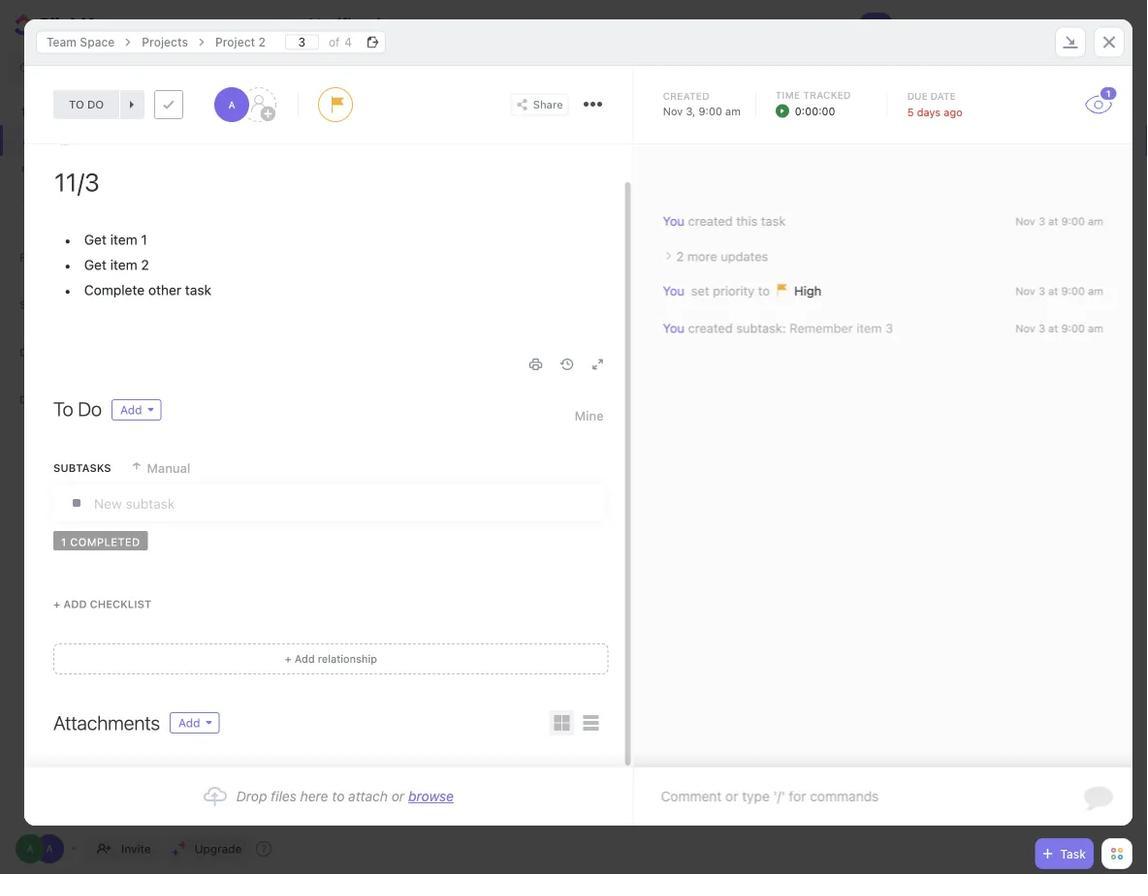 Task type: describe. For each thing, give the bounding box(es) containing it.
a button
[[212, 85, 278, 124]]

projects inside projects link
[[142, 35, 188, 49]]

1 for 1
[[1106, 88, 1111, 98]]

set priority to
[[691, 284, 774, 298]]

cleared
[[491, 16, 539, 32]]

show
[[48, 195, 81, 210]]

1 vertical spatial projects
[[394, 134, 437, 146]]

subtask:
[[736, 321, 786, 335]]

9:00 for set priority to
[[1061, 285, 1085, 298]]

you for you
[[663, 284, 688, 298]]

2 get from the top
[[84, 257, 107, 273]]

0 horizontal spatial project 2 link
[[205, 31, 275, 54]]

home
[[48, 102, 83, 117]]

you created this task
[[663, 214, 786, 228]]

goals
[[48, 164, 82, 179]]

high
[[791, 284, 822, 298]]

+ add relationship
[[285, 653, 377, 666]]

+ for + add checklist
[[53, 598, 60, 611]]

task details element
[[24, 66, 1133, 144]]

1 horizontal spatial projects link
[[394, 134, 437, 146]]

browse
[[408, 789, 454, 805]]

assigned to me
[[907, 17, 992, 31]]

time
[[776, 89, 800, 100]]

of 4
[[329, 35, 352, 49]]

nov for set priority to
[[1016, 285, 1036, 298]]

am for created this task
[[1088, 215, 1103, 228]]

back
[[96, 297, 124, 311]]

team space link
[[37, 31, 124, 54]]

1 button
[[1084, 85, 1119, 114]]

you created subtask: remember item 3
[[663, 321, 894, 335]]

add right do
[[120, 403, 142, 417]]

task
[[1060, 848, 1086, 861]]

attachments
[[53, 712, 160, 735]]

or
[[391, 789, 404, 805]]

date
[[931, 90, 956, 101]]

am inside the created nov 3, 9:00 am
[[725, 105, 741, 117]]

9:00 for created this task
[[1061, 215, 1085, 228]]

4
[[345, 35, 352, 49]]

nov for created subtask:
[[1016, 322, 1036, 335]]

manual
[[147, 461, 190, 476]]

0 vertical spatial item
[[110, 232, 137, 248]]

less
[[84, 195, 107, 210]]

2 more updates
[[677, 249, 768, 264]]

here
[[300, 789, 328, 805]]

remember
[[790, 321, 853, 335]]

1 for 1 completed
[[61, 536, 67, 549]]

docs
[[19, 394, 52, 406]]

1 inside get item 1 get item 2 complete other task
[[141, 232, 147, 248]]

to inside region
[[758, 284, 770, 298]]

share
[[533, 98, 563, 111]]

dialog containing to do
[[24, 19, 1133, 826]]

add left relationship
[[295, 653, 315, 666]]

New subtask text field
[[94, 486, 603, 521]]

priority
[[713, 284, 755, 298]]

⌘k
[[252, 62, 270, 76]]

do
[[78, 398, 102, 420]]

2 inside the task locations element
[[258, 35, 266, 49]]

a
[[229, 99, 235, 110]]

1 get from the top
[[84, 232, 107, 248]]

search
[[38, 62, 76, 76]]

attach
[[348, 789, 388, 805]]

sidebar navigation
[[0, 0, 293, 875]]

goals link
[[0, 156, 293, 187]]

all
[[869, 17, 883, 31]]

browse link
[[408, 789, 454, 805]]

favorites
[[19, 251, 83, 264]]

due date 5 days ago
[[907, 90, 963, 119]]

0:00:00
[[795, 105, 835, 117]]

team
[[47, 35, 77, 49]]

item for get
[[110, 257, 137, 273]]

1 horizontal spatial project
[[451, 134, 488, 146]]

nov inside the created nov 3, 9:00 am
[[663, 105, 683, 117]]

2 inside get item 1 get item 2 complete other task
[[141, 257, 149, 273]]

of
[[329, 35, 340, 49]]

9:00 inside the created nov 3, 9:00 am
[[699, 105, 722, 117]]

2 nov 3 at 9:00 am from the top
[[1016, 285, 1103, 298]]

1 completed
[[61, 536, 140, 549]]

Set task position in this List number field
[[285, 34, 319, 50]]

relationship
[[318, 653, 377, 666]]

created for created this task
[[688, 214, 733, 228]]

manual button
[[130, 452, 190, 485]]

created for created subtask:
[[688, 321, 733, 335]]

am for set priority to
[[1088, 285, 1103, 298]]

favorites button
[[0, 234, 293, 280]]

time tracked
[[776, 89, 851, 100]]

created nov 3, 9:00 am
[[663, 90, 741, 117]]

1 vertical spatial project 2
[[451, 134, 498, 146]]

mine link
[[575, 400, 604, 432]]

completed
[[70, 536, 140, 549]]



Task type: locate. For each thing, give the bounding box(es) containing it.
to do
[[69, 98, 104, 111]]

+ left relationship
[[285, 653, 292, 666]]

add button right the attachments in the left bottom of the page
[[170, 713, 220, 734]]

+ for + add relationship
[[285, 653, 292, 666]]

+ add checklist
[[53, 598, 151, 611]]

0 vertical spatial project 2
[[215, 35, 266, 49]]

to right priority
[[758, 284, 770, 298]]

projects link right space
[[132, 31, 198, 54]]

nov 3 at 9:00 am for you created subtask: remember item 3
[[1016, 322, 1103, 335]]

2 vertical spatial at
[[1049, 322, 1058, 335]]

task
[[761, 214, 786, 228], [185, 282, 211, 298]]

add button right do
[[112, 400, 161, 421]]

+ left the checklist
[[53, 598, 60, 611]]

1 vertical spatial nov 3 at 9:00 am
[[1016, 285, 1103, 298]]

projects link
[[132, 31, 198, 54], [394, 134, 437, 146]]

add button
[[112, 400, 161, 421], [170, 713, 220, 734]]

assigned
[[907, 17, 958, 31]]

mine
[[575, 409, 604, 423]]

9:00
[[699, 105, 722, 117], [1061, 215, 1085, 228], [1061, 285, 1085, 298], [1061, 322, 1085, 335]]

back link
[[76, 294, 127, 314]]

3
[[1039, 215, 1045, 228], [1039, 285, 1045, 298], [886, 321, 894, 335], [1039, 322, 1045, 335]]

at
[[1049, 215, 1058, 228], [1049, 285, 1058, 298], [1049, 322, 1058, 335]]

get
[[84, 232, 107, 248], [84, 257, 107, 273]]

1 horizontal spatial notifications
[[308, 14, 410, 34]]

1 horizontal spatial projects
[[394, 134, 437, 146]]

show less
[[48, 195, 107, 210]]

created
[[688, 214, 733, 228], [688, 321, 733, 335]]

0 horizontal spatial notifications
[[48, 133, 125, 148]]

1 vertical spatial 1
[[141, 232, 147, 248]]

2 created from the top
[[688, 321, 733, 335]]

updates
[[721, 249, 768, 264]]

add button for to do
[[112, 400, 161, 421]]

more
[[688, 249, 717, 264]]

2 vertical spatial you
[[663, 321, 685, 335]]

2 horizontal spatial 1
[[1106, 88, 1111, 98]]

task history region
[[634, 144, 1133, 768]]

drop files here to attach or browse
[[236, 789, 454, 805]]

1 horizontal spatial 1
[[141, 232, 147, 248]]

0 vertical spatial notifications
[[308, 14, 410, 34]]

1 vertical spatial project 2 link
[[451, 134, 498, 146]]

projects link up edit task name text box
[[394, 134, 437, 146]]

you down 2 more updates
[[663, 321, 685, 335]]

minimize task image
[[1063, 36, 1078, 48]]

2 vertical spatial nov 3 at 9:00 am
[[1016, 322, 1103, 335]]

am for created subtask:
[[1088, 322, 1103, 335]]

add
[[120, 403, 142, 417], [63, 598, 87, 611], [295, 653, 315, 666], [178, 717, 200, 730]]

notifications down the to do
[[48, 133, 125, 148]]

project 2 inside the task locations element
[[215, 35, 266, 49]]

1 vertical spatial get
[[84, 257, 107, 273]]

1 vertical spatial notifications
[[48, 133, 125, 148]]

1 created from the top
[[688, 214, 733, 228]]

files
[[271, 789, 297, 805]]

2 vertical spatial 1
[[61, 536, 67, 549]]

1 you from the top
[[663, 214, 685, 228]]

new
[[437, 16, 465, 32]]

3 nov 3 at 9:00 am from the top
[[1016, 322, 1103, 335]]

0 vertical spatial projects
[[142, 35, 188, 49]]

5
[[907, 106, 914, 119]]

0 vertical spatial get
[[84, 232, 107, 248]]

you up 2 more updates
[[663, 214, 685, 228]]

to
[[53, 398, 73, 420]]

0 horizontal spatial projects
[[142, 35, 188, 49]]

subtasks
[[53, 462, 111, 475]]

task body element
[[24, 112, 633, 768]]

2 inside task history region
[[677, 249, 684, 264]]

1 inside dropdown button
[[1106, 88, 1111, 98]]

task right this
[[761, 214, 786, 228]]

you
[[663, 214, 685, 228], [663, 284, 688, 298], [663, 321, 685, 335]]

get item 1 get item 2 complete other task
[[84, 232, 211, 298]]

1 vertical spatial projects link
[[394, 134, 437, 146]]

to
[[961, 17, 972, 31], [69, 98, 84, 111], [758, 284, 770, 298], [332, 789, 345, 805]]

task right other at the top of the page
[[185, 282, 211, 298]]

0 horizontal spatial add button
[[112, 400, 161, 421]]

invite
[[121, 843, 151, 856]]

2 at from the top
[[1049, 285, 1058, 298]]

checklist
[[90, 598, 151, 611]]

0 horizontal spatial project
[[215, 35, 255, 49]]

days
[[917, 106, 941, 119]]

tracked
[[803, 89, 851, 100]]

you left the set
[[663, 284, 688, 298]]

set
[[691, 284, 710, 298]]

task settings image
[[591, 102, 596, 107]]

to left do
[[69, 98, 84, 111]]

0 horizontal spatial projects link
[[132, 31, 198, 54]]

item
[[110, 232, 137, 248], [110, 257, 137, 273], [857, 321, 882, 335]]

0 vertical spatial project
[[215, 35, 255, 49]]

0 vertical spatial you
[[663, 214, 685, 228]]

get down less
[[84, 232, 107, 248]]

3 for created this task
[[1039, 215, 1045, 228]]

share button
[[511, 94, 569, 116]]

3 for set priority to
[[1039, 285, 1045, 298]]

add button for attachments
[[170, 713, 220, 734]]

1 horizontal spatial project 2 link
[[451, 134, 498, 146]]

remember item 3 link
[[790, 321, 894, 335]]

do
[[87, 98, 104, 111]]

dashboards
[[19, 346, 100, 359]]

space
[[80, 35, 115, 49]]

0 vertical spatial +
[[53, 598, 60, 611]]

1 vertical spatial you
[[663, 284, 688, 298]]

1 vertical spatial at
[[1049, 285, 1058, 298]]

other
[[148, 282, 181, 298]]

project 2
[[215, 35, 266, 49], [451, 134, 498, 146]]

9:00 for created subtask:
[[1061, 322, 1085, 335]]

nov for created this task
[[1016, 215, 1036, 228]]

you for you created subtask: remember item 3
[[663, 321, 685, 335]]

Edit task name text field
[[54, 166, 604, 199]]

project 2 link
[[205, 31, 275, 54], [451, 134, 498, 146]]

to right 'here'
[[332, 789, 345, 805]]

get up complete on the top of page
[[84, 257, 107, 273]]

projects
[[142, 35, 188, 49], [394, 134, 437, 146]]

notifications
[[308, 14, 410, 34], [48, 133, 125, 148]]

3,
[[686, 105, 696, 117]]

1 vertical spatial task
[[185, 282, 211, 298]]

0 vertical spatial project 2 link
[[205, 31, 275, 54]]

projects right space
[[142, 35, 188, 49]]

notifications inside the sidebar navigation
[[48, 133, 125, 148]]

projects up edit task name text box
[[394, 134, 437, 146]]

created
[[663, 90, 710, 101]]

nov
[[663, 105, 683, 117], [1016, 215, 1036, 228], [1016, 285, 1036, 298], [1016, 322, 1036, 335]]

1 nov 3 at 9:00 am from the top
[[1016, 215, 1103, 228]]

to left 'me'
[[961, 17, 972, 31]]

task inside get item 1 get item 2 complete other task
[[185, 282, 211, 298]]

nov 3 at 9:00 am for you created this task
[[1016, 215, 1103, 228]]

task locations element
[[24, 19, 1133, 66]]

0:00:00 button
[[776, 103, 863, 119]]

0 vertical spatial task
[[761, 214, 786, 228]]

1 vertical spatial created
[[688, 321, 733, 335]]

complete
[[84, 282, 145, 298]]

me
[[975, 17, 992, 31]]

0 vertical spatial add button
[[112, 400, 161, 421]]

add right the attachments in the left bottom of the page
[[178, 717, 200, 730]]

1 at from the top
[[1049, 215, 1058, 228]]

created up more
[[688, 214, 733, 228]]

0 horizontal spatial project 2
[[215, 35, 266, 49]]

upgrade link
[[164, 836, 250, 863]]

at for you created this task
[[1049, 215, 1058, 228]]

3 you from the top
[[663, 321, 685, 335]]

home link
[[0, 94, 293, 125]]

ago
[[944, 106, 963, 119]]

nov 3 at 9:00 am
[[1016, 215, 1103, 228], [1016, 285, 1103, 298], [1016, 322, 1103, 335]]

0 horizontal spatial 1
[[61, 536, 67, 549]]

0 vertical spatial 1
[[1106, 88, 1111, 98]]

+
[[53, 598, 60, 611], [285, 653, 292, 666]]

drop
[[236, 789, 267, 805]]

team space
[[47, 35, 115, 49]]

2 you from the top
[[663, 284, 688, 298]]

1 horizontal spatial add button
[[170, 713, 220, 734]]

0 vertical spatial created
[[688, 214, 733, 228]]

1 vertical spatial project
[[451, 134, 488, 146]]

add left the checklist
[[63, 598, 87, 611]]

item inside task history region
[[857, 321, 882, 335]]

to inside dropdown button
[[69, 98, 84, 111]]

upgrade
[[194, 843, 242, 856]]

1
[[1106, 88, 1111, 98], [141, 232, 147, 248], [61, 536, 67, 549]]

1 horizontal spatial project 2
[[451, 134, 498, 146]]

dialog
[[24, 19, 1133, 826]]

project inside the task locations element
[[215, 35, 255, 49]]

notifications up 4
[[308, 14, 410, 34]]

0 horizontal spatial +
[[53, 598, 60, 611]]

0 vertical spatial projects link
[[132, 31, 198, 54]]

0 horizontal spatial task
[[185, 282, 211, 298]]

item for you
[[857, 321, 882, 335]]

notifications link
[[0, 125, 293, 156]]

1 vertical spatial add button
[[170, 713, 220, 734]]

1 vertical spatial +
[[285, 653, 292, 666]]

0 vertical spatial nov 3 at 9:00 am
[[1016, 215, 1103, 228]]

@mentions
[[1016, 17, 1077, 31]]

1 horizontal spatial +
[[285, 653, 292, 666]]

this
[[736, 214, 758, 228]]

to do
[[53, 398, 102, 420]]

due
[[907, 90, 928, 101]]

task inside task history region
[[761, 214, 786, 228]]

3 for created subtask:
[[1039, 322, 1045, 335]]

1 horizontal spatial task
[[761, 214, 786, 228]]

0 vertical spatial at
[[1049, 215, 1058, 228]]

2 vertical spatial item
[[857, 321, 882, 335]]

at for you created subtask: remember item 3
[[1049, 322, 1058, 335]]

1 vertical spatial item
[[110, 257, 137, 273]]

created down the set
[[688, 321, 733, 335]]

3 at from the top
[[1049, 322, 1058, 335]]

2
[[258, 35, 266, 49], [491, 134, 498, 146], [677, 249, 684, 264], [141, 257, 149, 273]]

you for you created this task
[[663, 214, 685, 228]]

to do button
[[53, 90, 119, 119]]



Task type: vqa. For each thing, say whether or not it's contained in the screenshot.
0:00:00 dropdown button
yes



